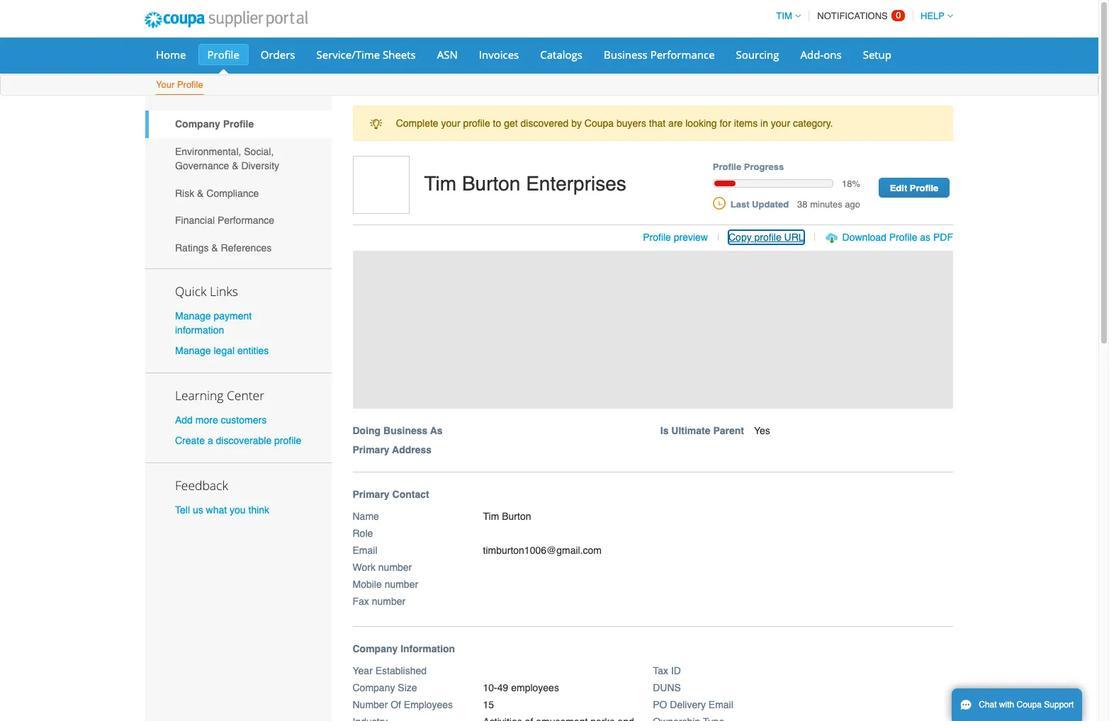 Task type: vqa. For each thing, say whether or not it's contained in the screenshot.
"Sourcing"
yes



Task type: describe. For each thing, give the bounding box(es) containing it.
more
[[195, 415, 218, 426]]

po delivery email
[[653, 699, 734, 711]]

work number mobile number fax number
[[353, 562, 418, 607]]

employees
[[404, 699, 453, 711]]

0 vertical spatial number
[[378, 562, 412, 573]]

fax
[[353, 596, 369, 607]]

tim burton
[[483, 511, 531, 522]]

background image
[[353, 251, 953, 409]]

asn link
[[428, 44, 467, 65]]

0 horizontal spatial profile
[[274, 435, 301, 447]]

environmental, social, governance & diversity link
[[145, 138, 331, 180]]

employees
[[511, 682, 559, 694]]

enterprises
[[526, 172, 626, 195]]

profile inside "link"
[[910, 183, 939, 194]]

profile progress
[[713, 162, 784, 173]]

profile inside button
[[755, 232, 782, 243]]

diversity
[[241, 160, 279, 172]]

tim for tim burton enterprises
[[424, 172, 457, 195]]

service/time sheets link
[[307, 44, 425, 65]]

to
[[493, 118, 501, 129]]

with
[[999, 700, 1015, 710]]

primary contact
[[353, 489, 429, 500]]

catalogs link
[[531, 44, 592, 65]]

burton for tim burton enterprises
[[462, 172, 521, 195]]

download profile as pdf
[[842, 232, 953, 243]]

tim burton enterprises image
[[353, 156, 409, 214]]

doing
[[353, 425, 381, 436]]

manage legal entities
[[175, 345, 269, 356]]

create a discoverable profile
[[175, 435, 301, 447]]

profile inside button
[[889, 232, 918, 243]]

invoices link
[[470, 44, 528, 65]]

pdf
[[934, 232, 953, 243]]

company information
[[353, 643, 455, 655]]

preview
[[674, 232, 708, 243]]

company size
[[353, 682, 417, 694]]

tim for tim burton
[[483, 511, 499, 522]]

support
[[1044, 700, 1074, 710]]

coupa inside the chat with coupa support 'button'
[[1017, 700, 1042, 710]]

minutes
[[810, 199, 843, 209]]

38
[[797, 199, 808, 209]]

add-
[[801, 47, 824, 62]]

company profile
[[175, 119, 254, 130]]

category.
[[793, 118, 833, 129]]

invoices
[[479, 47, 519, 62]]

your
[[156, 79, 175, 90]]

performance for business performance
[[650, 47, 715, 62]]

profile up social,
[[223, 119, 254, 130]]

size
[[398, 682, 417, 694]]

business inside tim burton enterprises banner
[[383, 425, 428, 436]]

role
[[353, 528, 373, 539]]

tell
[[175, 505, 190, 516]]

contact
[[392, 489, 429, 500]]

company profile link
[[145, 111, 331, 138]]

chat with coupa support button
[[952, 689, 1083, 722]]

manage payment information
[[175, 310, 252, 336]]

for
[[720, 118, 731, 129]]

parent
[[713, 425, 744, 436]]

delivery
[[670, 699, 706, 711]]

items
[[734, 118, 758, 129]]

ons
[[824, 47, 842, 62]]

chat with coupa support
[[979, 700, 1074, 710]]

financial performance
[[175, 215, 274, 226]]

38 minutes ago
[[797, 199, 861, 209]]

setup link
[[854, 44, 901, 65]]

profile left progress
[[713, 162, 742, 173]]

discovered
[[521, 118, 569, 129]]

governance
[[175, 160, 229, 172]]

profile link
[[198, 44, 249, 65]]

business performance
[[604, 47, 715, 62]]

complete your profile to get discovered by coupa buyers that are looking for items in your category. alert
[[353, 106, 953, 141]]

add more customers
[[175, 415, 267, 426]]

buyers
[[617, 118, 646, 129]]

home
[[156, 47, 186, 62]]

1 horizontal spatial email
[[709, 699, 734, 711]]

ratings & references link
[[145, 234, 331, 262]]

customers
[[221, 415, 267, 426]]

tim link
[[770, 11, 801, 21]]

in
[[761, 118, 768, 129]]

complete your profile to get discovered by coupa buyers that are looking for items in your category.
[[396, 118, 833, 129]]

quick
[[175, 283, 207, 300]]

learning center
[[175, 387, 264, 404]]

center
[[227, 387, 264, 404]]

manage for manage payment information
[[175, 310, 211, 322]]

setup
[[863, 47, 892, 62]]

burton for tim burton
[[502, 511, 531, 522]]

progress
[[744, 162, 784, 173]]

tim burton enterprises
[[424, 172, 626, 195]]

id
[[671, 665, 681, 677]]

ratings
[[175, 242, 209, 254]]

download profile as pdf button
[[842, 230, 953, 245]]

create a discoverable profile link
[[175, 435, 301, 447]]

chat
[[979, 700, 997, 710]]

tell us what you think button
[[175, 503, 269, 518]]

primary address
[[353, 444, 432, 455]]

add-ons
[[801, 47, 842, 62]]

financial
[[175, 215, 215, 226]]

& for compliance
[[197, 188, 204, 199]]

navigation containing notifications 0
[[770, 2, 953, 30]]

ultimate
[[671, 425, 711, 436]]

notifications 0
[[818, 10, 901, 21]]

profile left preview
[[643, 232, 671, 243]]



Task type: locate. For each thing, give the bounding box(es) containing it.
sourcing link
[[727, 44, 789, 65]]

profile left to on the left top of page
[[463, 118, 490, 129]]

1 horizontal spatial coupa
[[1017, 700, 1042, 710]]

ago
[[845, 199, 861, 209]]

profile right your
[[177, 79, 203, 90]]

learning
[[175, 387, 224, 404]]

profile down coupa supplier portal image
[[207, 47, 239, 62]]

company for company profile
[[175, 119, 220, 130]]

1 vertical spatial coupa
[[1017, 700, 1042, 710]]

2 horizontal spatial profile
[[755, 232, 782, 243]]

0 horizontal spatial your
[[441, 118, 461, 129]]

1 vertical spatial manage
[[175, 345, 211, 356]]

performance
[[650, 47, 715, 62], [218, 215, 274, 226]]

0 vertical spatial profile
[[463, 118, 490, 129]]

company up year
[[353, 643, 398, 655]]

manage up information
[[175, 310, 211, 322]]

profile right edit
[[910, 183, 939, 194]]

yes
[[754, 425, 770, 436]]

1 vertical spatial primary
[[353, 489, 390, 500]]

discoverable
[[216, 435, 272, 447]]

navigation
[[770, 2, 953, 30]]

2 vertical spatial tim
[[483, 511, 499, 522]]

0 vertical spatial company
[[175, 119, 220, 130]]

1 vertical spatial burton
[[502, 511, 531, 522]]

number of employees
[[353, 699, 453, 711]]

2 horizontal spatial &
[[232, 160, 239, 172]]

doing business as
[[353, 425, 443, 436]]

manage
[[175, 310, 211, 322], [175, 345, 211, 356]]

create
[[175, 435, 205, 447]]

tim up timburton1006@gmail.com
[[483, 511, 499, 522]]

0 vertical spatial &
[[232, 160, 239, 172]]

0 vertical spatial business
[[604, 47, 648, 62]]

is
[[660, 425, 669, 436]]

us
[[193, 505, 203, 516]]

0 vertical spatial burton
[[462, 172, 521, 195]]

quick links
[[175, 283, 238, 300]]

business
[[604, 47, 648, 62], [383, 425, 428, 436]]

0 vertical spatial email
[[353, 545, 377, 556]]

profile left the as
[[889, 232, 918, 243]]

1 vertical spatial performance
[[218, 215, 274, 226]]

2 vertical spatial &
[[211, 242, 218, 254]]

10-
[[483, 682, 497, 694]]

your right complete
[[441, 118, 461, 129]]

number right work
[[378, 562, 412, 573]]

company up environmental, at the left of page
[[175, 119, 220, 130]]

primary for primary contact
[[353, 489, 390, 500]]

compliance
[[206, 188, 259, 199]]

profile
[[207, 47, 239, 62], [177, 79, 203, 90], [223, 119, 254, 130], [713, 162, 742, 173], [910, 183, 939, 194], [643, 232, 671, 243], [889, 232, 918, 243]]

performance for financial performance
[[218, 215, 274, 226]]

profile preview link
[[643, 232, 708, 243]]

risk & compliance link
[[145, 180, 331, 207]]

primary for primary address
[[353, 444, 390, 455]]

1 vertical spatial email
[[709, 699, 734, 711]]

coupa
[[585, 118, 614, 129], [1017, 700, 1042, 710]]

edit profile
[[890, 183, 939, 194]]

0 vertical spatial primary
[[353, 444, 390, 455]]

information
[[401, 643, 455, 655]]

tim for tim
[[776, 11, 792, 21]]

risk & compliance
[[175, 188, 259, 199]]

business performance link
[[595, 44, 724, 65]]

add
[[175, 415, 193, 426]]

coupa right by
[[585, 118, 614, 129]]

manage inside the manage payment information
[[175, 310, 211, 322]]

manage for manage legal entities
[[175, 345, 211, 356]]

0 horizontal spatial performance
[[218, 215, 274, 226]]

1 vertical spatial business
[[383, 425, 428, 436]]

of
[[391, 699, 401, 711]]

sourcing
[[736, 47, 779, 62]]

sheets
[[383, 47, 416, 62]]

0 horizontal spatial email
[[353, 545, 377, 556]]

& inside environmental, social, governance & diversity
[[232, 160, 239, 172]]

& for references
[[211, 242, 218, 254]]

0 horizontal spatial coupa
[[585, 118, 614, 129]]

service/time
[[316, 47, 380, 62]]

tim right tim burton enterprises 'image'
[[424, 172, 457, 195]]

environmental, social, governance & diversity
[[175, 146, 279, 172]]

work
[[353, 562, 376, 573]]

0 horizontal spatial &
[[197, 188, 204, 199]]

burton up timburton1006@gmail.com
[[502, 511, 531, 522]]

help
[[921, 11, 945, 21]]

service/time sheets
[[316, 47, 416, 62]]

tim up the sourcing
[[776, 11, 792, 21]]

1 horizontal spatial &
[[211, 242, 218, 254]]

company for company size
[[353, 682, 395, 694]]

name
[[353, 511, 379, 522]]

profile
[[463, 118, 490, 129], [755, 232, 782, 243], [274, 435, 301, 447]]

2 primary from the top
[[353, 489, 390, 500]]

2 vertical spatial profile
[[274, 435, 301, 447]]

duns
[[653, 682, 681, 694]]

1 vertical spatial company
[[353, 643, 398, 655]]

profile left the url
[[755, 232, 782, 243]]

profile inside alert
[[463, 118, 490, 129]]

primary down doing at left bottom
[[353, 444, 390, 455]]

& left diversity
[[232, 160, 239, 172]]

copy profile url
[[729, 232, 804, 243]]

2 your from the left
[[771, 118, 790, 129]]

updated
[[752, 199, 789, 209]]

0 vertical spatial manage
[[175, 310, 211, 322]]

0 vertical spatial tim
[[776, 11, 792, 21]]

company for company information
[[353, 643, 398, 655]]

your profile
[[156, 79, 203, 90]]

&
[[232, 160, 239, 172], [197, 188, 204, 199], [211, 242, 218, 254]]

financial performance link
[[145, 207, 331, 234]]

10-49 employees
[[483, 682, 559, 694]]

business right catalogs
[[604, 47, 648, 62]]

company
[[175, 119, 220, 130], [353, 643, 398, 655], [353, 682, 395, 694]]

payment
[[214, 310, 252, 322]]

company up number
[[353, 682, 395, 694]]

1 horizontal spatial performance
[[650, 47, 715, 62]]

last updated
[[731, 199, 789, 209]]

primary inside tim burton enterprises banner
[[353, 444, 390, 455]]

2 vertical spatial number
[[372, 596, 406, 607]]

0 horizontal spatial tim
[[424, 172, 457, 195]]

email right delivery
[[709, 699, 734, 711]]

1 your from the left
[[441, 118, 461, 129]]

your right in
[[771, 118, 790, 129]]

performance up the "references"
[[218, 215, 274, 226]]

you
[[230, 505, 246, 516]]

& right "risk"
[[197, 188, 204, 199]]

coupa right with
[[1017, 700, 1042, 710]]

1 primary from the top
[[353, 444, 390, 455]]

1 horizontal spatial profile
[[463, 118, 490, 129]]

edit
[[890, 183, 907, 194]]

0 vertical spatial coupa
[[585, 118, 614, 129]]

as
[[430, 425, 443, 436]]

email up work
[[353, 545, 377, 556]]

0 vertical spatial performance
[[650, 47, 715, 62]]

tim burton enterprises banner
[[348, 156, 968, 473]]

tim inside banner
[[424, 172, 457, 195]]

burton inside banner
[[462, 172, 521, 195]]

1 manage from the top
[[175, 310, 211, 322]]

burton down to on the left top of page
[[462, 172, 521, 195]]

1 horizontal spatial your
[[771, 118, 790, 129]]

burton
[[462, 172, 521, 195], [502, 511, 531, 522]]

coupa supplier portal image
[[135, 2, 317, 38]]

think
[[248, 505, 269, 516]]

performance up are
[[650, 47, 715, 62]]

2 horizontal spatial tim
[[776, 11, 792, 21]]

2 manage from the top
[[175, 345, 211, 356]]

1 horizontal spatial business
[[604, 47, 648, 62]]

copy profile url button
[[729, 230, 804, 245]]

year established
[[353, 665, 427, 677]]

feedback
[[175, 477, 228, 494]]

number down mobile
[[372, 596, 406, 607]]

last
[[731, 199, 750, 209]]

home link
[[147, 44, 195, 65]]

manage down information
[[175, 345, 211, 356]]

18%
[[842, 179, 861, 189]]

tell us what you think
[[175, 505, 269, 516]]

business up address
[[383, 425, 428, 436]]

address
[[392, 444, 432, 455]]

0
[[896, 10, 901, 21]]

by
[[571, 118, 582, 129]]

environmental,
[[175, 146, 241, 157]]

1 vertical spatial number
[[385, 579, 418, 590]]

as
[[920, 232, 931, 243]]

number right mobile
[[385, 579, 418, 590]]

that
[[649, 118, 666, 129]]

timburton1006@gmail.com
[[483, 545, 602, 556]]

15
[[483, 699, 494, 711]]

0 horizontal spatial business
[[383, 425, 428, 436]]

a
[[208, 435, 213, 447]]

entities
[[237, 345, 269, 356]]

copy
[[729, 232, 752, 243]]

coupa inside complete your profile to get discovered by coupa buyers that are looking for items in your category. alert
[[585, 118, 614, 129]]

& right ratings
[[211, 242, 218, 254]]

primary up name
[[353, 489, 390, 500]]

2 vertical spatial company
[[353, 682, 395, 694]]

1 vertical spatial profile
[[755, 232, 782, 243]]

1 vertical spatial tim
[[424, 172, 457, 195]]

1 vertical spatial &
[[197, 188, 204, 199]]

add more customers link
[[175, 415, 267, 426]]

asn
[[437, 47, 458, 62]]

catalogs
[[540, 47, 583, 62]]

get
[[504, 118, 518, 129]]

profile right discoverable
[[274, 435, 301, 447]]

1 horizontal spatial tim
[[483, 511, 499, 522]]



